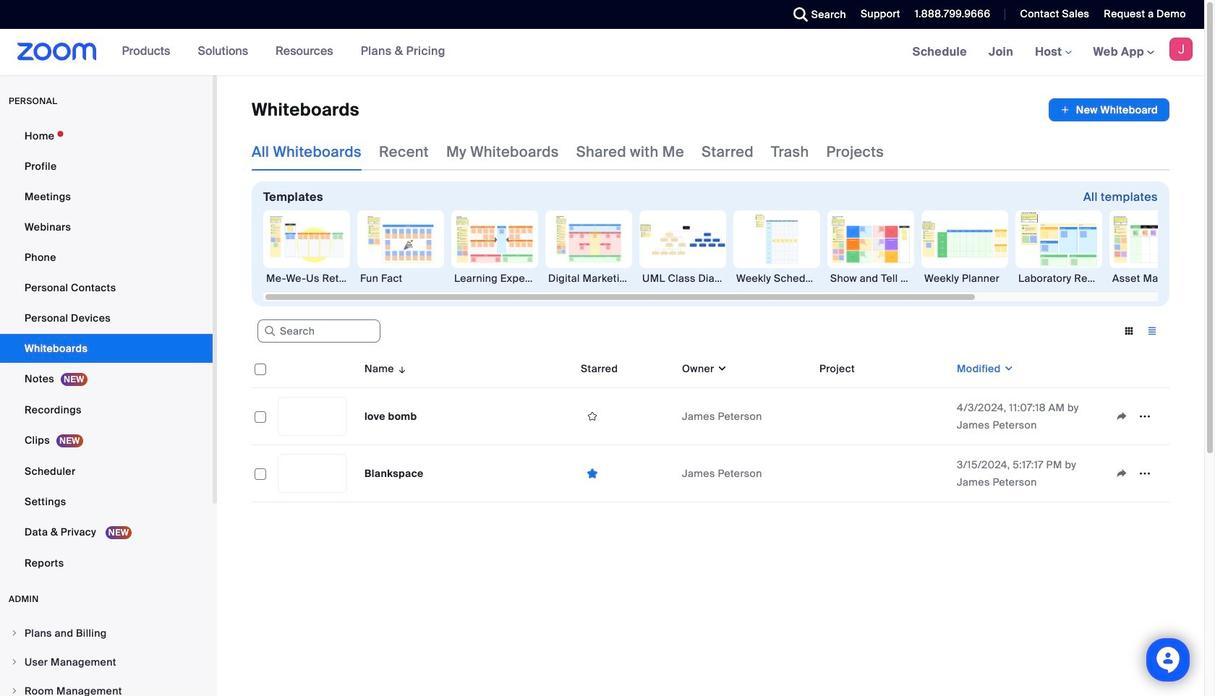 Task type: locate. For each thing, give the bounding box(es) containing it.
tabs of all whiteboard page tab list
[[252, 133, 885, 171]]

1 vertical spatial right image
[[10, 659, 19, 667]]

1 cell from the top
[[814, 389, 952, 446]]

2 vertical spatial menu item
[[0, 678, 213, 697]]

1 down image from the left
[[715, 362, 728, 376]]

3 right image from the top
[[10, 688, 19, 696]]

0 vertical spatial right image
[[10, 630, 19, 638]]

2 down image from the left
[[1001, 362, 1015, 376]]

2 vertical spatial right image
[[10, 688, 19, 696]]

meetings navigation
[[902, 29, 1205, 76]]

zoom logo image
[[17, 43, 97, 61]]

learning experience canvas element
[[452, 271, 538, 286]]

personal menu menu
[[0, 122, 213, 580]]

thumbnail of love bomb image
[[279, 398, 347, 436]]

menu item
[[0, 620, 213, 648], [0, 649, 213, 677], [0, 678, 213, 697]]

cell for more options for blankspace icon
[[814, 446, 952, 503]]

2 cell from the top
[[814, 446, 952, 503]]

cell for more options for love bomb image
[[814, 389, 952, 446]]

cell
[[814, 389, 952, 446], [814, 446, 952, 503]]

click to star the whiteboard love bomb image
[[581, 410, 604, 423]]

banner
[[0, 29, 1205, 76]]

show and tell with a twist element
[[828, 271, 915, 286]]

down image
[[715, 362, 728, 376], [1001, 362, 1015, 376]]

thumbnail of blankspace image
[[279, 455, 347, 493]]

1 right image from the top
[[10, 630, 19, 638]]

arrow down image
[[394, 360, 408, 378]]

0 vertical spatial menu item
[[0, 620, 213, 648]]

more options for love bomb image
[[1134, 410, 1157, 423]]

right image
[[10, 630, 19, 638], [10, 659, 19, 667], [10, 688, 19, 696]]

1 horizontal spatial down image
[[1001, 362, 1015, 376]]

asset management element
[[1110, 271, 1197, 286]]

2 right image from the top
[[10, 659, 19, 667]]

product information navigation
[[111, 29, 457, 75]]

application
[[1049, 98, 1170, 122], [252, 350, 1181, 514]]

blankspace element
[[365, 468, 424, 481]]

add image
[[1061, 103, 1071, 117]]

0 horizontal spatial down image
[[715, 362, 728, 376]]

weekly planner element
[[922, 271, 1009, 286]]

more options for blankspace image
[[1134, 468, 1157, 481]]

1 vertical spatial menu item
[[0, 649, 213, 677]]



Task type: describe. For each thing, give the bounding box(es) containing it.
0 vertical spatial application
[[1049, 98, 1170, 122]]

me-we-us retrospective element
[[263, 271, 350, 286]]

Search text field
[[258, 320, 381, 343]]

grid mode, not selected image
[[1118, 325, 1141, 338]]

admin menu menu
[[0, 620, 213, 697]]

3 menu item from the top
[[0, 678, 213, 697]]

click to unstar the whiteboard blankspace image
[[581, 467, 604, 481]]

weekly schedule element
[[734, 271, 821, 286]]

right image for third menu item from the bottom of the admin menu menu
[[10, 630, 19, 638]]

profile picture image
[[1170, 38, 1193, 61]]

list mode, selected image
[[1141, 325, 1164, 338]]

digital marketing canvas element
[[546, 271, 633, 286]]

laboratory report element
[[1016, 271, 1103, 286]]

uml class diagram element
[[640, 271, 727, 286]]

1 vertical spatial application
[[252, 350, 1181, 514]]

right image for 1st menu item from the bottom of the admin menu menu
[[10, 688, 19, 696]]

1 menu item from the top
[[0, 620, 213, 648]]

fun fact element
[[358, 271, 444, 286]]

2 menu item from the top
[[0, 649, 213, 677]]

right image for second menu item from the top
[[10, 659, 19, 667]]

love bomb element
[[365, 410, 417, 423]]



Task type: vqa. For each thing, say whether or not it's contained in the screenshot.
Learning Experience Canvas element
yes



